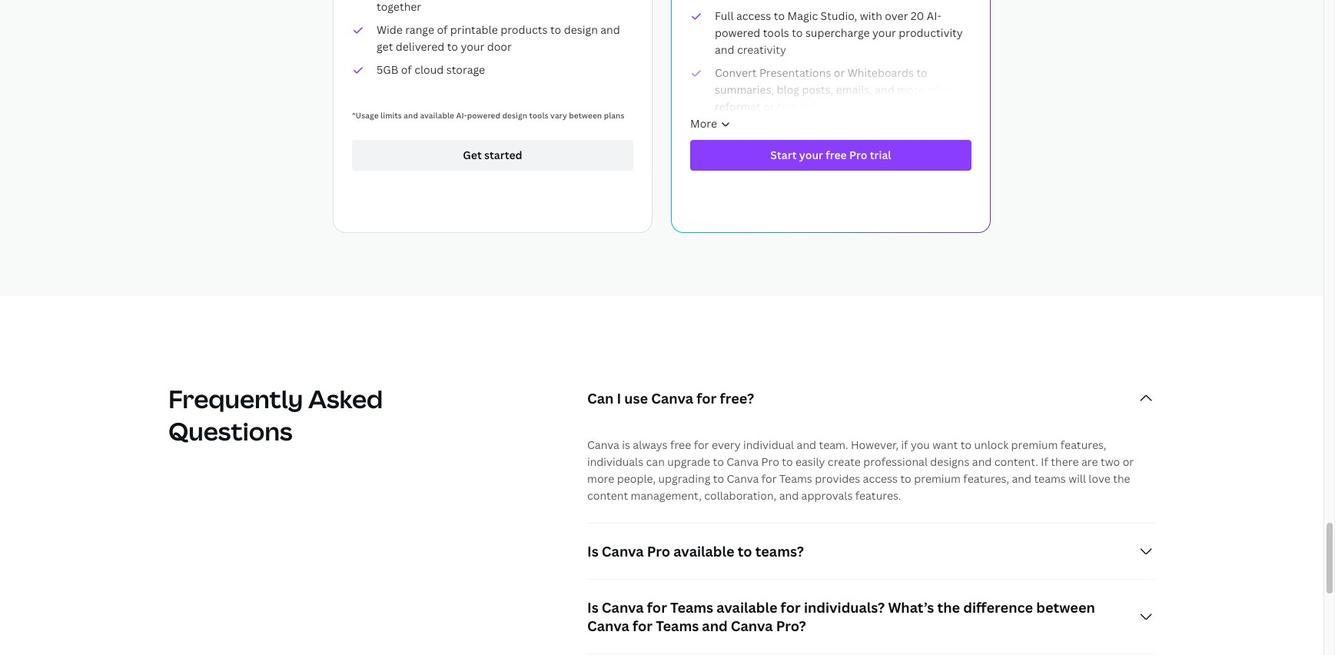 Task type: vqa. For each thing, say whether or not it's contained in the screenshot.
– – number field
no



Task type: describe. For each thing, give the bounding box(es) containing it.
canva inside dropdown button
[[602, 542, 644, 560]]

0 vertical spatial features,
[[1061, 437, 1107, 452]]

content.
[[995, 454, 1039, 469]]

is canva for teams available for individuals? what's the difference between canva for teams and canva pro? button
[[587, 580, 1156, 653]]

and up easily
[[797, 437, 817, 452]]

0 vertical spatial premium
[[1012, 437, 1058, 452]]

between
[[1037, 598, 1096, 616]]

or
[[1123, 454, 1134, 469]]

is canva for teams available for individuals? what's the difference between canva for teams and canva pro?
[[587, 598, 1096, 635]]

to up collaboration,
[[713, 471, 724, 486]]

frequently asked questions
[[168, 382, 383, 447]]

and down unlock
[[973, 454, 992, 469]]

available inside dropdown button
[[674, 542, 735, 560]]

is for is canva for teams available for individuals? what's the difference between canva for teams and canva pro?
[[587, 598, 599, 616]]

you
[[911, 437, 930, 452]]

create
[[828, 454, 861, 469]]

team.
[[819, 437, 849, 452]]

easily
[[796, 454, 825, 469]]

will
[[1069, 471, 1086, 486]]

provides
[[815, 471, 861, 486]]

teams?
[[756, 542, 804, 560]]

access
[[863, 471, 898, 486]]

pro inside dropdown button
[[647, 542, 671, 560]]

upgrading
[[659, 471, 711, 486]]

canva is always free for every individual and team. however, if you want to unlock premium features, individuals can upgrade to canva pro to easily create professional designs and content. if there are two or more people, upgrading to canva for teams provides access to premium features, and teams will love the content management, collaboration, and approvals features.
[[587, 437, 1134, 503]]

love
[[1089, 471, 1111, 486]]

pro?
[[776, 616, 806, 635]]

questions
[[168, 414, 293, 447]]

asked
[[308, 382, 383, 415]]

two
[[1101, 454, 1121, 469]]

features.
[[856, 488, 902, 503]]

frequently
[[168, 382, 303, 415]]

and down content.
[[1012, 471, 1032, 486]]

0 horizontal spatial features,
[[964, 471, 1010, 486]]

however,
[[851, 437, 899, 452]]



Task type: locate. For each thing, give the bounding box(es) containing it.
individual
[[744, 437, 794, 452]]

and left approvals
[[779, 488, 799, 503]]

pro down management,
[[647, 542, 671, 560]]

collaboration,
[[705, 488, 777, 503]]

premium up if
[[1012, 437, 1058, 452]]

for
[[697, 389, 717, 407], [694, 437, 709, 452], [762, 471, 777, 486], [647, 598, 667, 616], [781, 598, 801, 616], [633, 616, 653, 635]]

is inside is canva for teams available for individuals? what's the difference between canva for teams and canva pro?
[[587, 598, 599, 616]]

0 vertical spatial available
[[674, 542, 735, 560]]

1 horizontal spatial pro
[[762, 454, 780, 469]]

features, down unlock
[[964, 471, 1010, 486]]

2 is from the top
[[587, 598, 599, 616]]

to down every
[[713, 454, 724, 469]]

difference
[[964, 598, 1034, 616]]

1 is from the top
[[587, 542, 599, 560]]

1 horizontal spatial features,
[[1061, 437, 1107, 452]]

and left pro?
[[702, 616, 728, 635]]

to left easily
[[782, 454, 793, 469]]

can
[[646, 454, 665, 469]]

premium
[[1012, 437, 1058, 452], [914, 471, 961, 486]]

0 vertical spatial the
[[1114, 471, 1131, 486]]

available
[[674, 542, 735, 560], [717, 598, 778, 616]]

0 vertical spatial pro
[[762, 454, 780, 469]]

are
[[1082, 454, 1099, 469]]

and inside is canva for teams available for individuals? what's the difference between canva for teams and canva pro?
[[702, 616, 728, 635]]

1 vertical spatial the
[[938, 598, 961, 616]]

is for is canva pro available to teams?
[[587, 542, 599, 560]]

is
[[622, 437, 630, 452]]

every
[[712, 437, 741, 452]]

free
[[670, 437, 691, 452]]

1 vertical spatial features,
[[964, 471, 1010, 486]]

canva
[[651, 389, 694, 407], [587, 437, 620, 452], [727, 454, 759, 469], [727, 471, 759, 486], [602, 542, 644, 560], [602, 598, 644, 616], [587, 616, 630, 635], [731, 616, 773, 635]]

content
[[587, 488, 628, 503]]

is
[[587, 542, 599, 560], [587, 598, 599, 616]]

features,
[[1061, 437, 1107, 452], [964, 471, 1010, 486]]

to right want
[[961, 437, 972, 452]]

i
[[617, 389, 621, 407]]

use
[[625, 389, 648, 407]]

unlock
[[975, 437, 1009, 452]]

individuals
[[587, 454, 644, 469]]

teams
[[780, 471, 813, 486], [671, 598, 714, 616], [656, 616, 699, 635]]

teams
[[1035, 471, 1066, 486]]

is canva pro available to teams?
[[587, 542, 804, 560]]

want
[[933, 437, 958, 452]]

the inside is canva for teams available for individuals? what's the difference between canva for teams and canva pro?
[[938, 598, 961, 616]]

individuals?
[[804, 598, 885, 616]]

to down professional
[[901, 471, 912, 486]]

the inside canva is always free for every individual and team. however, if you want to unlock premium features, individuals can upgrade to canva pro to easily create professional designs and content. if there are two or more people, upgrading to canva for teams provides access to premium features, and teams will love the content management, collaboration, and approvals features.
[[1114, 471, 1131, 486]]

the
[[1114, 471, 1131, 486], [938, 598, 961, 616]]

1 vertical spatial available
[[717, 598, 778, 616]]

available down collaboration,
[[674, 542, 735, 560]]

the right what's at right
[[938, 598, 961, 616]]

what's
[[888, 598, 935, 616]]

premium down designs
[[914, 471, 961, 486]]

the down or
[[1114, 471, 1131, 486]]

designs
[[931, 454, 970, 469]]

1 horizontal spatial the
[[1114, 471, 1131, 486]]

0 vertical spatial is
[[587, 542, 599, 560]]

approvals
[[802, 488, 853, 503]]

can i use canva for free? button
[[587, 370, 1156, 426]]

available down teams?
[[717, 598, 778, 616]]

pro inside canva is always free for every individual and team. however, if you want to unlock premium features, individuals can upgrade to canva pro to easily create professional designs and content. if there are two or more people, upgrading to canva for teams provides access to premium features, and teams will love the content management, collaboration, and approvals features.
[[762, 454, 780, 469]]

to
[[961, 437, 972, 452], [713, 454, 724, 469], [782, 454, 793, 469], [713, 471, 724, 486], [901, 471, 912, 486], [738, 542, 752, 560]]

can i use canva for free?
[[587, 389, 754, 407]]

pro
[[762, 454, 780, 469], [647, 542, 671, 560]]

if
[[902, 437, 909, 452]]

0 horizontal spatial pro
[[647, 542, 671, 560]]

professional
[[864, 454, 928, 469]]

features, up are
[[1061, 437, 1107, 452]]

management,
[[631, 488, 702, 503]]

upgrade
[[668, 454, 711, 469]]

can
[[587, 389, 614, 407]]

available inside is canva for teams available for individuals? what's the difference between canva for teams and canva pro?
[[717, 598, 778, 616]]

is inside dropdown button
[[587, 542, 599, 560]]

1 horizontal spatial premium
[[1012, 437, 1058, 452]]

pro down individual
[[762, 454, 780, 469]]

1 vertical spatial premium
[[914, 471, 961, 486]]

1 vertical spatial is
[[587, 598, 599, 616]]

more
[[587, 471, 615, 486]]

there
[[1051, 454, 1079, 469]]

people,
[[617, 471, 656, 486]]

free?
[[720, 389, 754, 407]]

to inside dropdown button
[[738, 542, 752, 560]]

to left teams?
[[738, 542, 752, 560]]

0 horizontal spatial premium
[[914, 471, 961, 486]]

teams inside canva is always free for every individual and team. however, if you want to unlock premium features, individuals can upgrade to canva pro to easily create professional designs and content. if there are two or more people, upgrading to canva for teams provides access to premium features, and teams will love the content management, collaboration, and approvals features.
[[780, 471, 813, 486]]

and
[[797, 437, 817, 452], [973, 454, 992, 469], [1012, 471, 1032, 486], [779, 488, 799, 503], [702, 616, 728, 635]]

if
[[1041, 454, 1049, 469]]

always
[[633, 437, 668, 452]]

is canva pro available to teams? button
[[587, 523, 1156, 579]]

1 vertical spatial pro
[[647, 542, 671, 560]]

0 horizontal spatial the
[[938, 598, 961, 616]]



